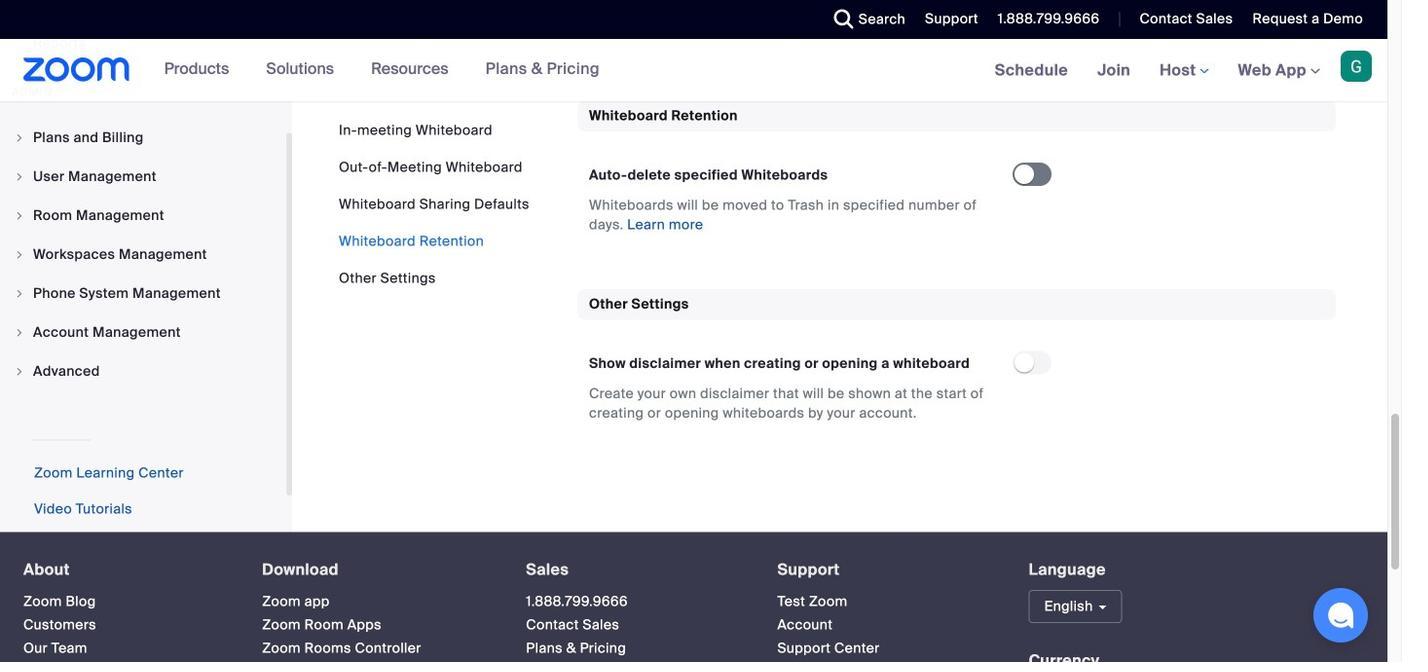 Task type: vqa. For each thing, say whether or not it's contained in the screenshot.
the arrow down icon
no



Task type: describe. For each thing, give the bounding box(es) containing it.
whiteboard retention element
[[577, 101, 1336, 258]]

right image for second menu item from the top of the admin menu menu
[[14, 171, 25, 183]]

2 menu item from the top
[[0, 158, 286, 195]]

3 heading from the left
[[526, 561, 742, 579]]

zoom logo image
[[23, 57, 130, 82]]

profile picture image
[[1341, 51, 1372, 82]]

5 menu item from the top
[[0, 275, 286, 312]]

product information navigation
[[150, 39, 614, 101]]

right image for 5th menu item from the bottom
[[14, 210, 25, 222]]

right image for 1st menu item from the top
[[14, 132, 25, 144]]

right image for fourth menu item
[[14, 249, 25, 260]]

7 menu item from the top
[[0, 353, 286, 390]]



Task type: locate. For each thing, give the bounding box(es) containing it.
2 right image from the top
[[14, 210, 25, 222]]

menu item
[[0, 119, 286, 156], [0, 158, 286, 195], [0, 197, 286, 234], [0, 236, 286, 273], [0, 275, 286, 312], [0, 314, 286, 351], [0, 353, 286, 390]]

1 right image from the top
[[14, 171, 25, 183]]

right image for 6th menu item from the top
[[14, 327, 25, 338]]

4 menu item from the top
[[0, 236, 286, 273]]

2 right image from the top
[[14, 249, 25, 260]]

open chat image
[[1327, 602, 1355, 629]]

other settings element
[[577, 289, 1336, 446]]

3 menu item from the top
[[0, 197, 286, 234]]

6 menu item from the top
[[0, 314, 286, 351]]

0 vertical spatial right image
[[14, 132, 25, 144]]

meetings navigation
[[980, 39, 1388, 103]]

3 right image from the top
[[14, 327, 25, 338]]

4 right image from the top
[[14, 366, 25, 377]]

right image
[[14, 171, 25, 183], [14, 249, 25, 260], [14, 288, 25, 299], [14, 366, 25, 377]]

3 right image from the top
[[14, 288, 25, 299]]

2 heading from the left
[[262, 561, 491, 579]]

1 menu item from the top
[[0, 119, 286, 156]]

4 heading from the left
[[778, 561, 994, 579]]

right image for 5th menu item from the top
[[14, 288, 25, 299]]

2 vertical spatial right image
[[14, 327, 25, 338]]

right image for 1st menu item from the bottom of the admin menu menu
[[14, 366, 25, 377]]

menu bar
[[339, 121, 530, 288]]

banner
[[0, 39, 1388, 103]]

1 right image from the top
[[14, 132, 25, 144]]

heading
[[23, 561, 227, 579], [262, 561, 491, 579], [526, 561, 742, 579], [778, 561, 994, 579]]

1 vertical spatial right image
[[14, 210, 25, 222]]

admin menu menu
[[0, 119, 286, 392]]

1 heading from the left
[[23, 561, 227, 579]]

right image
[[14, 132, 25, 144], [14, 210, 25, 222], [14, 327, 25, 338]]



